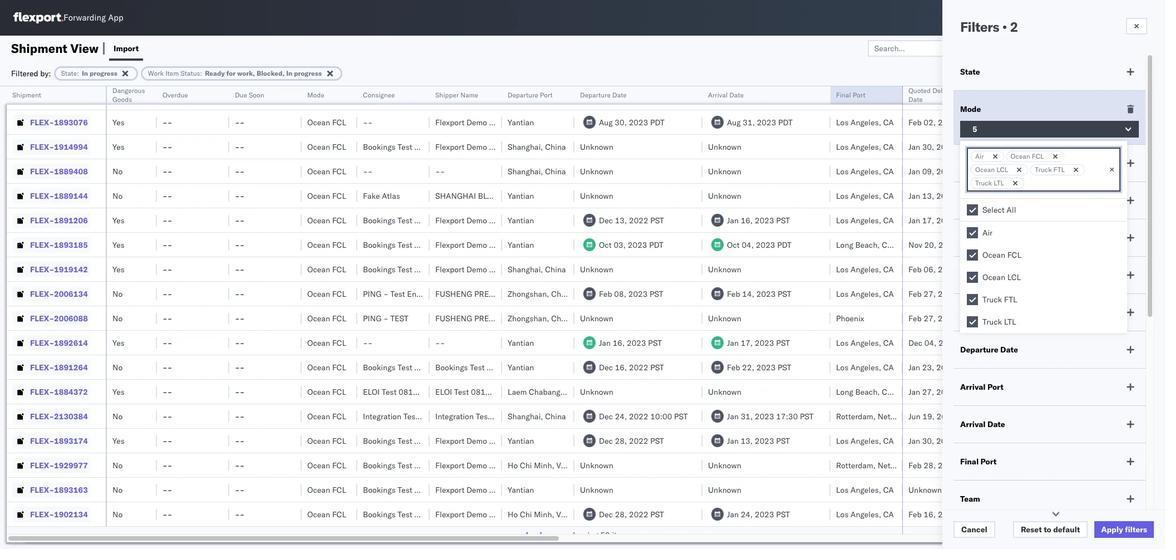 Task type: describe. For each thing, give the bounding box(es) containing it.
los angeles, ca for 1892614
[[836, 338, 894, 348]]

aug for aug 31, 2023 pdt
[[727, 117, 741, 127]]

3 delivery from the top
[[1113, 264, 1141, 274]]

shanghai, china for jan 30, 2023 pst
[[508, 142, 566, 152]]

long for jan 27, 2023 pst
[[836, 387, 854, 397]]

dec for jan 31, 2023 17:30 pst
[[599, 411, 613, 421]]

1 : from the left
[[77, 69, 79, 77]]

destination for jan 13, 2023 pst
[[1070, 436, 1111, 446]]

5 delivery from the top
[[1113, 313, 1141, 323]]

feb left 14,
[[727, 289, 741, 299]]

2022 for jan 24, 2023 pst
[[629, 509, 649, 519]]

dec for jan 13, 2023 pst
[[599, 436, 613, 446]]

1 eloi test 081801 from the left
[[363, 387, 428, 397]]

showing
[[569, 530, 599, 540]]

fcl for flex-1893174
[[332, 436, 346, 446]]

flex-1914994
[[30, 142, 88, 152]]

atlas
[[382, 191, 400, 201]]

departure date button
[[575, 89, 692, 100]]

flex-1893185
[[30, 240, 88, 250]]

ocean for 1884372
[[307, 387, 330, 397]]

china for flex-2130384
[[545, 411, 566, 421]]

flex-1891264 button
[[12, 359, 90, 375]]

oct for oct 03, 2023 pdt
[[599, 240, 612, 250]]

jan 24, 2023 pst
[[727, 509, 790, 519]]

flex-1893163
[[30, 485, 88, 495]]

shipper for flex-1893076
[[489, 117, 517, 127]]

ocean fcl for flex-2130384
[[307, 411, 346, 421]]

0 vertical spatial ocean lcl
[[976, 165, 1009, 174]]

fcl for flex-1902134
[[332, 509, 346, 519]]

bicu1234565, demu1232567
[[998, 92, 1111, 102]]

chabang,
[[529, 387, 563, 397]]

flex-2006134
[[30, 289, 88, 299]]

flex-1911466 button
[[12, 90, 90, 106]]

laem chabang, thailand
[[508, 387, 596, 397]]

0 vertical spatial lcl
[[997, 165, 1009, 174]]

yes for flex-1893076
[[112, 117, 125, 127]]

truck ltl inside list box
[[983, 317, 1017, 327]]

rotterdam, for jun 19, 2023 pdt
[[836, 411, 876, 421]]

fusheng for ping - test entity
[[435, 289, 472, 299]]

truck down mofu0618318
[[983, 317, 1002, 327]]

precision for ping - test entity
[[474, 289, 516, 299]]

flex-2006134 button
[[12, 286, 90, 302]]

flex- for 1919142
[[30, 264, 54, 274]]

co., for test
[[518, 289, 534, 299]]

0 vertical spatial 30,
[[615, 117, 627, 127]]

port inside button
[[853, 91, 866, 99]]

2 yantian from the top
[[508, 191, 534, 201]]

2 vertical spatial arrival
[[961, 419, 986, 429]]

pdt for oct 03, 2023 pdt
[[649, 240, 664, 250]]

arrival date button
[[703, 89, 820, 100]]

name down all on the top right of the page
[[1002, 233, 1024, 243]]

50
[[601, 530, 610, 540]]

feb 02, 2023 pst for pdt
[[909, 117, 973, 127]]

1 horizontal spatial truck ftl
[[1035, 165, 1065, 174]]

vietnam for rotterdam, netherlands
[[557, 460, 586, 470]]

view
[[70, 40, 99, 56]]

truck ftl inside list box
[[983, 295, 1018, 305]]

flex-1891264
[[30, 362, 88, 372]]

ocean fcl for flex-1891264
[[307, 362, 346, 372]]

1 vertical spatial mode
[[961, 104, 981, 114]]

1891264
[[54, 362, 88, 372]]

flex- for 1891206
[[30, 215, 54, 225]]

Search Shipments (/) text field
[[952, 9, 1060, 26]]

3 destination from the top
[[1070, 264, 1111, 274]]

truck down vessel name
[[983, 295, 1002, 305]]

truck down "5" button
[[1035, 165, 1052, 174]]

resize handle column header for container numbers
[[1051, 86, 1065, 549]]

pdt for oct 04, 2023 pdt
[[778, 240, 792, 250]]

fake atlas
[[363, 191, 400, 201]]

2 vertical spatial 13,
[[741, 436, 753, 446]]

jan 31, 2023 17:30 pst
[[727, 411, 814, 421]]

flexport demo shipper co. for 1911466
[[435, 93, 530, 103]]

entity
[[407, 289, 428, 299]]

1 vertical spatial ltl
[[1005, 317, 1017, 327]]

ocean fcl for flex-1893076
[[307, 117, 346, 127]]

due
[[235, 91, 247, 99]]

ho chi minh, vietnam for los angeles, ca
[[508, 509, 586, 519]]

bookings for flex-1893174
[[363, 436, 396, 446]]

1 vertical spatial final
[[961, 457, 979, 467]]

fcl inside list box
[[1008, 250, 1022, 260]]

ca for flex-1889144
[[884, 191, 894, 201]]

20,
[[925, 240, 937, 250]]

consignee inside button
[[363, 91, 395, 99]]

departure port button
[[502, 89, 564, 100]]

china for flex-1889408
[[545, 166, 566, 176]]

1 081801 from the left
[[399, 387, 428, 397]]

items
[[612, 530, 632, 540]]

more
[[544, 530, 563, 540]]

9 delivery from the top
[[1113, 485, 1141, 495]]

16, down feb 28, 2023 pst
[[924, 509, 936, 519]]

dangerous
[[112, 86, 145, 95]]

departure date inside button
[[580, 91, 627, 99]]

09,
[[923, 166, 935, 176]]

angeles, for flex-1893076
[[851, 117, 882, 127]]

co. for 1914994
[[519, 142, 530, 152]]

8 yantian from the top
[[508, 485, 534, 495]]

flex- for 1911466
[[30, 93, 54, 103]]

0 horizontal spatial jan 17, 2023 pst
[[727, 338, 790, 348]]

select all
[[983, 205, 1017, 215]]

feb left 22,
[[727, 362, 741, 372]]

ocean for 1892614
[[307, 338, 330, 348]]

flex-1893076
[[30, 117, 88, 127]]

demu1232567
[[1055, 92, 1111, 102]]

1893185
[[54, 240, 88, 250]]

consignee for flex-1893185
[[415, 240, 452, 250]]

1 vertical spatial 28,
[[924, 460, 936, 470]]

angeles, for flex-1891264
[[851, 362, 882, 372]]

co. for 1893076
[[519, 117, 530, 127]]

flex-1889144 button
[[12, 188, 90, 204]]

flex-2006088 button
[[12, 310, 90, 326]]

co. for 1893174
[[519, 436, 530, 446]]

state for state : in progress
[[61, 69, 77, 77]]

2 in from the left
[[286, 69, 293, 77]]

flexport for 1919142
[[435, 264, 465, 274]]

23,
[[923, 362, 935, 372]]

by:
[[40, 68, 51, 78]]

flex-1889144
[[30, 191, 88, 201]]

1914994
[[54, 142, 88, 152]]

consignee name
[[961, 233, 1024, 243]]

demo for 1893076
[[467, 117, 487, 127]]

22,
[[743, 362, 755, 372]]

shipper for flex-1893174
[[489, 436, 517, 446]]

1 vertical spatial arrival
[[961, 382, 986, 392]]

1 horizontal spatial ftl
[[1054, 165, 1065, 174]]

demo for 1893174
[[467, 436, 487, 446]]

1902134
[[54, 509, 88, 519]]

10:00
[[651, 411, 672, 421]]

ocean fcl for flex-1889144
[[307, 191, 346, 201]]

china for flex-2006088
[[551, 313, 572, 323]]

co. for 1919142
[[519, 264, 530, 274]]

14 resize handle column header from the left
[[1124, 86, 1137, 549]]

co. for 1911466
[[519, 93, 530, 103]]

arrival inside button
[[708, 91, 728, 99]]

overdue
[[163, 91, 188, 99]]

9 destination from the top
[[1070, 485, 1111, 495]]

delivery for feb 22, 2023 pst
[[1113, 362, 1141, 372]]

flexport. image
[[13, 12, 63, 23]]

test for flex-1911466
[[398, 93, 412, 103]]

aug 30, 2023 pdt
[[599, 117, 665, 127]]

jan 09, 2023 pst
[[909, 166, 972, 176]]

container
[[998, 86, 1028, 95]]

ocean fcl for flex-1911466
[[307, 93, 346, 103]]

bookings test consignee for flex-1911466
[[363, 93, 452, 103]]

1919142
[[54, 264, 88, 274]]

final inside final port button
[[836, 91, 851, 99]]

forwarding app link
[[13, 12, 123, 23]]

5 destination delivery from the top
[[1070, 313, 1141, 323]]

bookings test consignee for flex-1891206
[[363, 215, 452, 225]]

os button
[[1127, 5, 1152, 31]]

delivery for jan 13, 2023 pst
[[1113, 436, 1141, 446]]

date up aug 30, 2023 pdt
[[613, 91, 627, 99]]

ocean fcl for flex-1892614
[[307, 338, 346, 348]]

los angeles, ca for 1893174
[[836, 436, 894, 446]]

0 horizontal spatial ftl
[[1005, 295, 1018, 305]]

consignee for flex-1891206
[[415, 215, 452, 225]]

los angeles, ca for 1889144
[[836, 191, 894, 201]]

co., for test
[[518, 313, 534, 323]]

9 destination delivery from the top
[[1070, 485, 1141, 495]]

resize handle column header for departure date
[[689, 86, 703, 549]]

fcl for flex-1893163
[[332, 485, 346, 495]]

numbers
[[998, 95, 1026, 104]]

forwarding
[[63, 13, 106, 23]]

shipper for flex-1929977
[[489, 460, 517, 470]]

departure inside "button"
[[508, 91, 538, 99]]

dec 28, 2022 pst for ho chi minh, vietnam
[[599, 509, 664, 519]]

name up the "consignee name"
[[992, 195, 1013, 205]]

angeles, for flex-1914994
[[851, 142, 882, 152]]

goods
[[112, 95, 132, 104]]

1 horizontal spatial departure date
[[961, 345, 1018, 355]]

1 vertical spatial jan 16, 2023 pst
[[599, 338, 662, 348]]

item
[[165, 69, 179, 77]]

flex- for 1929977
[[30, 460, 54, 470]]

1 horizontal spatial jan 16, 2023 pst
[[727, 215, 790, 225]]

oct for oct 04, 2023 pdt
[[727, 240, 740, 250]]

name right the client
[[985, 158, 1007, 168]]

wan
[[1151, 509, 1166, 519]]

jan 23, 2023 pst
[[909, 362, 972, 372]]

shipper for flex-1893163
[[489, 485, 517, 495]]

filtered
[[11, 68, 38, 78]]

flex-1893163 button
[[12, 482, 90, 498]]

final port button
[[831, 89, 892, 100]]

shanghai, for jan 09, 2023 pst
[[508, 166, 543, 176]]

msdu7304509
[[998, 435, 1055, 446]]

fcl for flex-1891206
[[332, 215, 346, 225]]

2 progress from the left
[[294, 69, 322, 77]]

ho chi minh, vietnam for rotterdam, netherlands
[[508, 460, 586, 470]]

flex-1929977
[[30, 460, 88, 470]]

1 vertical spatial air
[[983, 228, 993, 238]]

shipper name button
[[430, 89, 491, 100]]

0 vertical spatial jan 17, 2023 pst
[[909, 215, 972, 225]]

1 eloi from the left
[[363, 387, 380, 397]]

1891206
[[54, 215, 88, 225]]

apply filters
[[1102, 525, 1148, 535]]

date up the arrival port
[[1001, 345, 1018, 355]]

1 in from the left
[[82, 69, 88, 77]]

bookings for flex-1891264
[[363, 362, 396, 372]]

bookings test shipper china
[[435, 362, 537, 372]]

feb for flex-1893076
[[909, 117, 922, 127]]

ocean for 2130384
[[307, 411, 330, 421]]

jj wan
[[1143, 509, 1166, 519]]

reset
[[1021, 525, 1042, 535]]

showing 50 items
[[569, 530, 632, 540]]

flex-1891206 button
[[12, 212, 90, 228]]

flex-1893174 button
[[12, 433, 90, 449]]

4 resize handle column header from the left
[[288, 86, 302, 549]]

reset to default
[[1021, 525, 1081, 535]]

ocean for 1929977
[[307, 460, 330, 470]]

filters
[[1125, 525, 1148, 535]]

16, up the dec 16, 2022 pst at the right bottom
[[613, 338, 625, 348]]

2 : from the left
[[200, 69, 202, 77]]

06,
[[924, 264, 936, 274]]

ocean lcl inside list box
[[983, 272, 1021, 282]]

2 081801 from the left
[[471, 387, 500, 397]]

reset to default button
[[1013, 521, 1088, 538]]

flexport for 1893163
[[435, 485, 465, 495]]

ocean fcl inside list box
[[983, 250, 1022, 260]]

1893163
[[54, 485, 88, 495]]

services
[[1094, 91, 1120, 99]]

feb left 08,
[[599, 289, 612, 299]]

2022 for feb 22, 2023 pst
[[629, 362, 649, 372]]

app
[[108, 13, 123, 23]]

date up aug 31, 2023 pdt
[[730, 91, 744, 99]]

arrival date inside button
[[708, 91, 744, 99]]

jeffrey
[[1143, 215, 1166, 225]]

los angeles, ca for 1891206
[[836, 215, 894, 225]]

port inside "button"
[[540, 91, 553, 99]]

nyku9743990
[[998, 411, 1053, 421]]

yes for flex-1891206
[[112, 215, 125, 225]]

1 horizontal spatial arrival date
[[961, 419, 1006, 429]]

flexport demo shipper (vietnam) for los angeles, ca
[[435, 509, 557, 519]]

0 vertical spatial ltd
[[538, 191, 552, 201]]

1 horizontal spatial departure port
[[961, 307, 1017, 317]]

1 vertical spatial 17,
[[741, 338, 753, 348]]



Task type: vqa. For each thing, say whether or not it's contained in the screenshot.


Task type: locate. For each thing, give the bounding box(es) containing it.
jan 30, 2023 pst up 'jan 09, 2023 pst'
[[909, 142, 972, 152]]

13 resize handle column header from the left
[[1051, 86, 1065, 549]]

jaehyu down jeffrey
[[1143, 264, 1166, 274]]

27, for los angeles, ca
[[924, 289, 936, 299]]

1 precision from the top
[[474, 289, 516, 299]]

flex- inside flex-2130384 button
[[30, 411, 54, 421]]

1 feb 27, 2023 pst from the top
[[909, 289, 973, 299]]

arrival date up aug 31, 2023 pdt
[[708, 91, 744, 99]]

0 vertical spatial air
[[976, 152, 984, 160]]

bookings for flex-1911466
[[363, 93, 396, 103]]

flex- for 1893076
[[30, 117, 54, 127]]

1 vertical spatial beach,
[[856, 387, 880, 397]]

7 yes from the top
[[112, 387, 125, 397]]

flex- inside flex-1891206 "button"
[[30, 215, 54, 225]]

bookings for flex-1893185
[[363, 240, 396, 250]]

1 horizontal spatial 04,
[[925, 338, 937, 348]]

flexport for 1911466
[[435, 93, 465, 103]]

container numbers button
[[992, 84, 1054, 104]]

shipment down filtered
[[12, 91, 41, 99]]

dec 28, 2022 pst down dec 24, 2022 10:00 pst
[[599, 436, 664, 446]]

1 demo from the top
[[467, 93, 487, 103]]

0 vertical spatial feb 27, 2023 pst
[[909, 289, 973, 299]]

0 vertical spatial 17,
[[923, 215, 935, 225]]

04, up 14,
[[742, 240, 754, 250]]

destination delivery for aug 31, 2023 pdt
[[1070, 117, 1141, 127]]

no right '1889408'
[[112, 166, 123, 176]]

flex- inside flex-1893174 'button'
[[30, 436, 54, 446]]

2 horizontal spatial 13,
[[923, 191, 935, 201]]

02, for mar 03, 2023 pst
[[924, 93, 936, 103]]

flex- for 1891264
[[30, 362, 54, 372]]

dangerous goods
[[112, 86, 145, 104]]

1 vertical spatial arrival date
[[961, 419, 1006, 429]]

2 flexport demo shipper (vietnam) from the top
[[435, 509, 557, 519]]

load
[[526, 530, 542, 540]]

0 horizontal spatial eloi
[[363, 387, 380, 397]]

flex-1919142
[[30, 264, 88, 274]]

1 vertical spatial 27,
[[924, 313, 936, 323]]

shipment up the by:
[[11, 40, 67, 56]]

ocean fcl
[[307, 93, 346, 103], [307, 117, 346, 127], [307, 142, 346, 152], [1011, 152, 1044, 160], [307, 166, 346, 176], [307, 191, 346, 201], [307, 215, 346, 225], [307, 240, 346, 250], [983, 250, 1022, 260], [307, 264, 346, 274], [307, 289, 346, 299], [307, 313, 346, 323], [307, 338, 346, 348], [307, 362, 346, 372], [307, 387, 346, 397], [307, 411, 346, 421], [307, 436, 346, 446], [307, 460, 346, 470], [307, 485, 346, 495], [307, 509, 346, 519]]

truck
[[1035, 165, 1052, 174], [976, 179, 992, 187], [983, 295, 1002, 305], [983, 317, 1002, 327]]

0 vertical spatial jan 30, 2023 pst
[[909, 142, 972, 152]]

1 ho chi minh, vietnam from the top
[[508, 460, 586, 470]]

3 destination delivery from the top
[[1070, 264, 1141, 274]]

0 vertical spatial 27,
[[924, 289, 936, 299]]

0 horizontal spatial state
[[61, 69, 77, 77]]

1 vertical spatial zhongshan,
[[508, 313, 549, 323]]

1 vertical spatial 03,
[[614, 240, 626, 250]]

0 vertical spatial rotterdam, netherlands
[[836, 411, 922, 421]]

1 dec 28, 2022 pst from the top
[[599, 436, 664, 446]]

unknown
[[580, 142, 614, 152], [708, 142, 742, 152], [580, 166, 614, 176], [708, 166, 742, 176], [580, 191, 614, 201], [708, 191, 742, 201], [580, 264, 614, 274], [708, 264, 742, 274], [580, 313, 614, 323], [708, 313, 742, 323], [580, 387, 614, 397], [708, 387, 742, 397], [580, 460, 614, 470], [708, 460, 742, 470], [580, 485, 614, 495], [708, 485, 742, 495], [909, 485, 942, 495]]

flex- up flex-2006134 button
[[30, 264, 54, 274]]

ready
[[205, 69, 225, 77]]

1 long beach, california from the top
[[836, 240, 917, 250]]

bookings for flex-1902134
[[363, 509, 396, 519]]

flex- inside flex-1914994 button
[[30, 142, 54, 152]]

2 long beach, california from the top
[[836, 387, 917, 397]]

cancel
[[962, 525, 988, 535]]

17, up the 20,
[[923, 215, 935, 225]]

flex-1884372 button
[[12, 384, 90, 400]]

pdt down the arrival port
[[958, 411, 973, 421]]

client name
[[961, 158, 1007, 168]]

jaehyu up the jj wan
[[1143, 460, 1166, 470]]

netherlands for jun 19, 2023 pdt
[[878, 411, 922, 421]]

oct down dec 13, 2022 pst at the right top of page
[[599, 240, 612, 250]]

co.,
[[520, 191, 536, 201], [518, 289, 534, 299], [518, 313, 534, 323]]

departure date up the arrival port
[[961, 345, 1018, 355]]

1 vertical spatial lcl
[[1008, 272, 1021, 282]]

1 horizontal spatial aug
[[727, 117, 741, 127]]

2 vertical spatial ltd
[[536, 313, 549, 323]]

angeles, for flex-1891206
[[851, 215, 882, 225]]

pdt for jun 19, 2023 pdt
[[958, 411, 973, 421]]

4 bookings test consignee from the top
[[363, 240, 452, 250]]

2 eloi test 081801 from the left
[[435, 387, 500, 397]]

destination for feb 14, 2023 pst
[[1070, 289, 1111, 299]]

1 horizontal spatial 03,
[[743, 93, 755, 103]]

7 flexport demo shipper co. from the top
[[435, 436, 530, 446]]

fusheng
[[435, 289, 472, 299], [435, 313, 472, 323]]

demo for 1911466
[[467, 93, 487, 103]]

27, for phoenix
[[924, 313, 936, 323]]

los for flex-1893076
[[836, 117, 849, 127]]

2006088
[[54, 313, 88, 323]]

jan 16, 2023 pst up the dec 16, 2022 pst at the right bottom
[[599, 338, 662, 348]]

31, left 17:30
[[741, 411, 753, 421]]

13, up the oct 03, 2023 pdt
[[615, 215, 627, 225]]

shipment view
[[11, 40, 99, 56]]

10 ca from the top
[[884, 362, 894, 372]]

angeles, for flex-1919142
[[851, 264, 882, 274]]

3 2022 from the top
[[629, 411, 649, 421]]

feb 22, 2023 pst
[[727, 362, 792, 372]]

1 vertical spatial flexport demo shipper (vietnam)
[[435, 509, 557, 519]]

flex- inside 'flex-1893163' button
[[30, 485, 54, 495]]

1 angeles, from the top
[[851, 93, 882, 103]]

flex- up 'flex-1893163' button at left bottom
[[30, 460, 54, 470]]

fusheng right entity
[[435, 289, 472, 299]]

flex- inside flex-1893185 button
[[30, 240, 54, 250]]

test for flex-1891264
[[398, 362, 412, 372]]

ping - test entity
[[363, 289, 428, 299]]

ca for flex-1902134
[[884, 509, 894, 519]]

2 demo from the top
[[467, 117, 487, 127]]

jan
[[599, 93, 611, 103], [909, 142, 921, 152], [909, 166, 921, 176], [909, 191, 921, 201], [727, 215, 739, 225], [909, 215, 921, 225], [599, 338, 611, 348], [727, 338, 739, 348], [909, 362, 921, 372], [909, 387, 921, 397], [727, 411, 739, 421], [727, 436, 739, 446], [909, 436, 921, 446], [727, 509, 739, 519]]

6 angeles, from the top
[[851, 215, 882, 225]]

8 no from the top
[[112, 460, 123, 470]]

flex-2130384
[[30, 411, 88, 421]]

arrival down jan 23, 2023 pst
[[961, 382, 986, 392]]

ocean for 1893076
[[307, 117, 330, 127]]

1 vertical spatial departure date
[[961, 345, 1018, 355]]

2 shanghai, from the top
[[508, 166, 543, 176]]

flex- down 'flex-1884372' button
[[30, 411, 54, 421]]

ftl down vessel name
[[1005, 295, 1018, 305]]

yes for flex-1893185
[[112, 240, 125, 250]]

0 vertical spatial co.,
[[520, 191, 536, 201]]

1 vertical spatial ftl
[[1005, 295, 1018, 305]]

default
[[1054, 525, 1081, 535]]

4 ca from the top
[[884, 166, 894, 176]]

name right "vessel"
[[987, 270, 1008, 280]]

3 shanghai, china from the top
[[508, 264, 566, 274]]

no for flex-1911466
[[112, 93, 123, 103]]

shipper name
[[435, 91, 478, 99], [961, 195, 1013, 205]]

1 vertical spatial rotterdam, netherlands
[[836, 460, 922, 470]]

2 los angeles, ca from the top
[[836, 117, 894, 127]]

2 vertical spatial 28,
[[615, 509, 627, 519]]

feb 16, 2023 pst
[[909, 509, 973, 519]]

ho for los angeles, ca
[[508, 509, 518, 519]]

5 destination from the top
[[1070, 313, 1111, 323]]

load more
[[526, 530, 563, 540]]

progress up the mode "button"
[[294, 69, 322, 77]]

1 vertical spatial fusheng precision co., ltd
[[435, 313, 549, 323]]

jan 17, 2023 pst
[[909, 215, 972, 225], [727, 338, 790, 348]]

0 vertical spatial truck ftl
[[1035, 165, 1065, 174]]

0 vertical spatial mode
[[307, 91, 325, 99]]

truck down client name
[[976, 179, 992, 187]]

flex-
[[30, 93, 54, 103], [30, 117, 54, 127], [30, 142, 54, 152], [30, 166, 54, 176], [30, 191, 54, 201], [30, 215, 54, 225], [30, 240, 54, 250], [30, 264, 54, 274], [30, 289, 54, 299], [30, 313, 54, 323], [30, 338, 54, 348], [30, 362, 54, 372], [30, 387, 54, 397], [30, 411, 54, 421], [30, 436, 54, 446], [30, 460, 54, 470], [30, 485, 54, 495], [30, 509, 54, 519]]

1 flexport demo shipper co. from the top
[[435, 93, 530, 103]]

2 resize handle column header from the left
[[144, 86, 157, 549]]

lcl up mofu0618318
[[1008, 272, 1021, 282]]

nov 20, 2023 pst
[[909, 240, 974, 250]]

1 feb 02, 2023 pst from the top
[[909, 93, 973, 103]]

1 progress from the left
[[90, 69, 117, 77]]

0 vertical spatial shipper name
[[435, 91, 478, 99]]

13 los angeles, ca from the top
[[836, 509, 894, 519]]

0 vertical spatial jan 13, 2023 pst
[[909, 191, 972, 201]]

netherlands down jun
[[878, 460, 922, 470]]

client
[[961, 158, 983, 168]]

8 resize handle column header from the left
[[561, 86, 575, 549]]

17 flex- from the top
[[30, 485, 54, 495]]

flex- inside flex-1889408 button
[[30, 166, 54, 176]]

flex- inside 'flex-1884372' button
[[30, 387, 54, 397]]

0 vertical spatial final port
[[836, 91, 866, 99]]

8 delivery from the top
[[1113, 436, 1141, 446]]

yes for flex-1914994
[[112, 142, 125, 152]]

7 yantian from the top
[[508, 436, 534, 446]]

0 horizontal spatial 24,
[[615, 411, 627, 421]]

no right 1891264
[[112, 362, 123, 372]]

1893076
[[54, 117, 88, 127]]

0 vertical spatial long beach, california
[[836, 240, 917, 250]]

resize handle column header for final port
[[890, 86, 903, 549]]

feb 27, 2023 pst up dec 04, 2023 pst
[[909, 313, 973, 323]]

delivery for feb 14, 2023 pst
[[1113, 289, 1141, 299]]

jan 16, 2023 pst up oct 04, 2023 pdt
[[727, 215, 790, 225]]

final port inside final port button
[[836, 91, 866, 99]]

0 horizontal spatial 03,
[[614, 240, 626, 250]]

ocean for 1893163
[[307, 485, 330, 495]]

6 demo from the top
[[467, 264, 487, 274]]

1929977
[[54, 460, 88, 470]]

9 los angeles, ca from the top
[[836, 338, 894, 348]]

0 vertical spatial california
[[882, 240, 917, 250]]

destination delivery for oct 04, 2023 pdt
[[1070, 240, 1141, 250]]

flex-1919142 button
[[12, 261, 90, 277]]

10 flexport from the top
[[435, 509, 465, 519]]

1884372
[[54, 387, 88, 397]]

mode
[[307, 91, 325, 99], [961, 104, 981, 114]]

1 vertical spatial 24,
[[741, 509, 753, 519]]

yantian for aug 30, 2023 pdt
[[508, 117, 534, 127]]

netherlands for feb 28, 2023 pst
[[878, 460, 922, 470]]

30, for shanghai, china
[[923, 142, 935, 152]]

24,
[[615, 411, 627, 421], [741, 509, 753, 519]]

1 (vietnam) from the top
[[519, 460, 557, 470]]

long beach, california up jun
[[836, 387, 917, 397]]

2 flex- from the top
[[30, 117, 54, 127]]

1 2022 from the top
[[629, 215, 649, 225]]

dec 28, 2022 pst for yantian
[[599, 436, 664, 446]]

1 long from the top
[[836, 240, 854, 250]]

test for flex-1893174
[[398, 436, 412, 446]]

081801
[[399, 387, 428, 397], [471, 387, 500, 397]]

shipment inside button
[[12, 91, 41, 99]]

27, down 23,
[[923, 387, 935, 397]]

los for flex-1892614
[[836, 338, 849, 348]]

1 jan 30, 2023 pst from the top
[[909, 142, 972, 152]]

5 2022 from the top
[[629, 509, 649, 519]]

list box containing select all
[[961, 199, 1128, 333]]

flex- inside flex-1889144 button
[[30, 191, 54, 201]]

jan 13, 2023 pst down 'jan 09, 2023 pst'
[[909, 191, 972, 201]]

Search... text field
[[868, 40, 989, 57]]

flex-1929977 button
[[12, 457, 90, 473]]

5 ca from the top
[[884, 191, 894, 201]]

california up jun
[[882, 387, 917, 397]]

ping left test
[[363, 313, 382, 323]]

ocean
[[307, 93, 330, 103], [307, 117, 330, 127], [307, 142, 330, 152], [1011, 152, 1031, 160], [976, 165, 995, 174], [307, 166, 330, 176], [307, 191, 330, 201], [307, 215, 330, 225], [307, 240, 330, 250], [983, 250, 1006, 260], [307, 264, 330, 274], [983, 272, 1006, 282], [307, 289, 330, 299], [307, 313, 330, 323], [307, 338, 330, 348], [307, 362, 330, 372], [307, 387, 330, 397], [307, 411, 330, 421], [307, 436, 330, 446], [307, 460, 330, 470], [307, 485, 330, 495], [307, 509, 330, 519]]

2 vertical spatial co.,
[[518, 313, 534, 323]]

aug for aug 30, 2023 pdt
[[599, 117, 613, 127]]

28, down 19,
[[924, 460, 936, 470]]

fusheng for ping - test
[[435, 313, 472, 323]]

04,
[[742, 240, 754, 250], [925, 338, 937, 348]]

04, for dec
[[925, 338, 937, 348]]

arrival up aug 31, 2023 pdt
[[708, 91, 728, 99]]

los for flex-1889408
[[836, 166, 849, 176]]

no right 1893163
[[112, 485, 123, 495]]

13, down jan 31, 2023 17:30 pst
[[741, 436, 753, 446]]

ca for flex-1893163
[[884, 485, 894, 495]]

0 vertical spatial 31,
[[743, 117, 755, 127]]

3 yantian from the top
[[508, 215, 534, 225]]

feb for flex-2006088
[[909, 313, 922, 323]]

5 co. from the top
[[519, 240, 530, 250]]

2 beach, from the top
[[856, 387, 880, 397]]

forwarding app
[[63, 13, 123, 23]]

feb left delivery
[[909, 93, 922, 103]]

1 vertical spatial ho
[[508, 509, 518, 519]]

flex- inside flex-1892614 button
[[30, 338, 54, 348]]

0 horizontal spatial 13,
[[615, 215, 627, 225]]

feb 27, 2023 pst
[[909, 289, 973, 299], [909, 313, 973, 323]]

departure port inside "button"
[[508, 91, 553, 99]]

1 delivery from the top
[[1113, 117, 1141, 127]]

1 vertical spatial 13,
[[615, 215, 627, 225]]

no right 1889144
[[112, 191, 123, 201]]

04, up 23,
[[925, 338, 937, 348]]

16, up dec 24, 2022 10:00 pst
[[615, 362, 627, 372]]

fcl for flex-2006134
[[332, 289, 346, 299]]

1 vertical spatial final port
[[961, 457, 997, 467]]

0 vertical spatial beach,
[[856, 240, 880, 250]]

state up quoted delivery date button
[[961, 67, 980, 77]]

jaehyu for jan 30, 2023 pst
[[1143, 142, 1166, 152]]

feb down jun
[[909, 460, 922, 470]]

quoted delivery date button
[[903, 84, 981, 104]]

oct up feb 14, 2023 pst
[[727, 240, 740, 250]]

work item status : ready for work, blocked, in progress
[[148, 69, 322, 77]]

pdt down dec 13, 2022 pst at the right top of page
[[649, 240, 664, 250]]

16, up oct 04, 2023 pdt
[[741, 215, 753, 225]]

flex- for 1914994
[[30, 142, 54, 152]]

aug down the mar
[[727, 117, 741, 127]]

6 destination delivery from the top
[[1070, 338, 1141, 348]]

flex- down flex-1891206 "button"
[[30, 240, 54, 250]]

12 flex- from the top
[[30, 362, 54, 372]]

flex- inside flex-1929977 button
[[30, 460, 54, 470]]

2 zhongshan, china from the top
[[508, 313, 572, 323]]

2 vertical spatial 27,
[[923, 387, 935, 397]]

0 vertical spatial dec 28, 2022 pst
[[599, 436, 664, 446]]

los angeles, ca for 2006134
[[836, 289, 894, 299]]

: down view
[[77, 69, 79, 77]]

13 flex- from the top
[[30, 387, 54, 397]]

feb 14, 2023 pst
[[727, 289, 792, 299]]

zhongshan, china for ping - test
[[508, 313, 572, 323]]

flex- down 'flex-1893163' button at left bottom
[[30, 509, 54, 519]]

6 co. from the top
[[519, 264, 530, 274]]

date
[[613, 91, 627, 99], [730, 91, 744, 99], [909, 95, 923, 104], [1001, 345, 1018, 355], [988, 419, 1006, 429]]

5 angeles, from the top
[[851, 191, 882, 201]]

truck ltl
[[976, 179, 1005, 187], [983, 317, 1017, 327]]

flexport demo shipper co. for 1914994
[[435, 142, 530, 152]]

0 horizontal spatial 081801
[[399, 387, 428, 397]]

0 vertical spatial final
[[836, 91, 851, 99]]

0 horizontal spatial final
[[836, 91, 851, 99]]

5 yantian from the top
[[508, 338, 534, 348]]

destination delivery
[[1070, 117, 1141, 127], [1070, 240, 1141, 250], [1070, 264, 1141, 274], [1070, 289, 1141, 299], [1070, 313, 1141, 323], [1070, 338, 1141, 348], [1070, 362, 1141, 372], [1070, 436, 1141, 446], [1070, 485, 1141, 495]]

arrival down the arrival port
[[961, 419, 986, 429]]

11 los angeles, ca from the top
[[836, 436, 894, 446]]

02, down search... text box
[[924, 93, 936, 103]]

flex-1892614 button
[[12, 335, 90, 351]]

ocean for 1902134
[[307, 509, 330, 519]]

0 vertical spatial jaehyu
[[1143, 142, 1166, 152]]

flex- up flex-1914994 button
[[30, 117, 54, 127]]

yes for flex-1884372
[[112, 387, 125, 397]]

5 resize handle column header from the left
[[344, 86, 358, 549]]

eloi test 081801
[[363, 387, 428, 397], [435, 387, 500, 397]]

6 yantian from the top
[[508, 362, 534, 372]]

7 resize handle column header from the left
[[489, 86, 502, 549]]

date inside quoted delivery date
[[909, 95, 923, 104]]

7 los angeles, ca from the top
[[836, 264, 894, 274]]

1 vertical spatial co.,
[[518, 289, 534, 299]]

3 resize handle column header from the left
[[216, 86, 229, 549]]

flex- inside flex-1902134 'button'
[[30, 509, 54, 519]]

3 demo from the top
[[467, 142, 487, 152]]

truck ftl down "5" button
[[1035, 165, 1065, 174]]

1 jaehyu from the top
[[1143, 142, 1166, 152]]

status
[[181, 69, 200, 77]]

1 vertical spatial shipper name
[[961, 195, 1013, 205]]

17, up 22,
[[741, 338, 753, 348]]

no for flex-1889144
[[112, 191, 123, 201]]

6 flexport from the top
[[435, 264, 465, 274]]

17:30
[[777, 411, 798, 421]]

03,
[[743, 93, 755, 103], [614, 240, 626, 250]]

jan 17, 2023 pst up feb 22, 2023 pst
[[727, 338, 790, 348]]

flex- inside flex-2006088 "button"
[[30, 313, 54, 323]]

destination delivery for feb 14, 2023 pst
[[1070, 289, 1141, 299]]

1 flex- from the top
[[30, 93, 54, 103]]

0 vertical spatial fusheng precision co., ltd
[[435, 289, 549, 299]]

flex- down flex-1889408 button
[[30, 191, 54, 201]]

None checkbox
[[967, 204, 978, 216], [967, 249, 978, 261], [967, 294, 978, 305], [967, 204, 978, 216], [967, 249, 978, 261], [967, 294, 978, 305]]

aug down 25, at the top right of the page
[[599, 117, 613, 127]]

california for nov
[[882, 240, 917, 250]]

1 horizontal spatial shipper name
[[961, 195, 1013, 205]]

0 horizontal spatial shipper name
[[435, 91, 478, 99]]

no right 1902134
[[112, 509, 123, 519]]

8 demo from the top
[[467, 460, 487, 470]]

flex-2130384 button
[[12, 408, 90, 424]]

7 no from the top
[[112, 411, 123, 421]]

0 vertical spatial precision
[[474, 289, 516, 299]]

0 horizontal spatial 04,
[[742, 240, 754, 250]]

state right the by:
[[61, 69, 77, 77]]

2 oct from the left
[[727, 240, 740, 250]]

•
[[1003, 18, 1007, 35]]

flexport for 1902134
[[435, 509, 465, 519]]

1 vertical spatial 30,
[[923, 142, 935, 152]]

0 vertical spatial truck ltl
[[976, 179, 1005, 187]]

0 vertical spatial 13,
[[923, 191, 935, 201]]

1 vertical spatial netherlands
[[878, 460, 922, 470]]

ltd for test
[[536, 289, 549, 299]]

0 horizontal spatial oct
[[599, 240, 612, 250]]

final port
[[836, 91, 866, 99], [961, 457, 997, 467]]

2 angeles, from the top
[[851, 117, 882, 127]]

0 horizontal spatial 17,
[[741, 338, 753, 348]]

shipment for shipment
[[12, 91, 41, 99]]

departure date up aug 30, 2023 pdt
[[580, 91, 627, 99]]

los for flex-1902134
[[836, 509, 849, 519]]

0 vertical spatial fusheng
[[435, 289, 472, 299]]

demo
[[467, 93, 487, 103], [467, 117, 487, 127], [467, 142, 487, 152], [467, 215, 487, 225], [467, 240, 487, 250], [467, 264, 487, 274], [467, 436, 487, 446], [467, 460, 487, 470], [467, 485, 487, 495], [467, 509, 487, 519]]

2 precision from the top
[[474, 313, 516, 323]]

flexport demo shipper co. for 1893163
[[435, 485, 530, 495]]

6 flexport demo shipper co. from the top
[[435, 264, 530, 274]]

no
[[112, 93, 123, 103], [112, 166, 123, 176], [112, 191, 123, 201], [112, 289, 123, 299], [112, 313, 123, 323], [112, 362, 123, 372], [112, 411, 123, 421], [112, 460, 123, 470], [112, 485, 123, 495], [112, 509, 123, 519]]

ltl down client name
[[994, 179, 1005, 187]]

bookings test consignee for flex-1893174
[[363, 436, 452, 446]]

flex- inside flex-1891264 "button"
[[30, 362, 54, 372]]

shanghai bluetech co., ltd
[[435, 191, 552, 201]]

None text field
[[1027, 178, 1038, 188]]

2 dec 28, 2022 pst from the top
[[599, 509, 664, 519]]

pdt up feb 14, 2023 pst
[[778, 240, 792, 250]]

2022 up the items
[[629, 509, 649, 519]]

1 horizontal spatial eloi
[[435, 387, 452, 397]]

(vietnam) for los angeles, ca
[[519, 509, 557, 519]]

long
[[836, 240, 854, 250], [836, 387, 854, 397]]

flex-1902134 button
[[12, 506, 90, 522]]

test for flex-1884372
[[382, 387, 397, 397]]

zhongshan,
[[508, 289, 549, 299], [508, 313, 549, 323]]

1 horizontal spatial state
[[961, 67, 980, 77]]

8 los angeles, ca from the top
[[836, 289, 894, 299]]

4 no from the top
[[112, 289, 123, 299]]

12 angeles, from the top
[[851, 485, 882, 495]]

ocean fcl for flex-2006088
[[307, 313, 346, 323]]

1 rotterdam, netherlands from the top
[[836, 411, 922, 421]]

19,
[[923, 411, 935, 421]]

ca for flex-1893174
[[884, 436, 894, 446]]

test
[[398, 93, 412, 103], [398, 142, 412, 152], [398, 215, 412, 225], [398, 240, 412, 250], [398, 264, 412, 274], [391, 289, 405, 299], [398, 362, 412, 372], [470, 362, 485, 372], [382, 387, 397, 397], [454, 387, 469, 397], [398, 436, 412, 446], [398, 460, 412, 470], [398, 485, 412, 495], [398, 509, 412, 519]]

ping for ping - test entity
[[363, 289, 382, 299]]

ho for rotterdam, netherlands
[[508, 460, 518, 470]]

1 horizontal spatial 24,
[[741, 509, 753, 519]]

aug
[[599, 117, 613, 127], [727, 117, 741, 127]]

3 los angeles, ca from the top
[[836, 142, 894, 152]]

date up msdu7304509
[[988, 419, 1006, 429]]

aug 31, 2023 pdt
[[727, 117, 793, 127]]

(vietnam)
[[519, 460, 557, 470], [519, 509, 557, 519]]

list box
[[961, 199, 1128, 333]]

bookings test consignee for flex-1893163
[[363, 485, 452, 495]]

destination for feb 22, 2023 pst
[[1070, 362, 1111, 372]]

1 zhongshan, china from the top
[[508, 289, 572, 299]]

flex- inside flex-1911466 'button'
[[30, 93, 54, 103]]

1 vertical spatial minh,
[[534, 509, 555, 519]]

shipper inside button
[[435, 91, 459, 99]]

1 vertical spatial jan 30, 2023 pst
[[909, 436, 972, 446]]

feb 02, 2023 pst down quoted delivery date button
[[909, 117, 973, 127]]

dec 16, 2022 pst
[[599, 362, 664, 372]]

3 flexport demo shipper co. from the top
[[435, 142, 530, 152]]

flex- for 1892614
[[30, 338, 54, 348]]

30, down 25, at the top right of the page
[[615, 117, 627, 127]]

co.
[[519, 93, 530, 103], [519, 117, 530, 127], [519, 142, 530, 152], [519, 215, 530, 225], [519, 240, 530, 250], [519, 264, 530, 274], [519, 436, 530, 446], [519, 485, 530, 495]]

fusheng precision co., ltd
[[435, 289, 549, 299], [435, 313, 549, 323]]

2 vietnam from the top
[[557, 509, 586, 519]]

1 vertical spatial california
[[882, 387, 917, 397]]

netherlands
[[878, 411, 922, 421], [878, 460, 922, 470]]

lcl right the client
[[997, 165, 1009, 174]]

pdt for aug 31, 2023 pdt
[[779, 117, 793, 127]]

oct
[[599, 240, 612, 250], [727, 240, 740, 250]]

3 angeles, from the top
[[851, 142, 882, 152]]

long beach, california for nov
[[836, 240, 917, 250]]

name inside button
[[461, 91, 478, 99]]

departure inside button
[[580, 91, 611, 99]]

resize handle column header for arrival date
[[818, 86, 831, 549]]

1 vertical spatial departure port
[[961, 307, 1017, 317]]

flex- inside flex-1919142 button
[[30, 264, 54, 274]]

5 los angeles, ca from the top
[[836, 191, 894, 201]]

1 horizontal spatial jan 17, 2023 pst
[[909, 215, 972, 225]]

progress up dangerous at the left of the page
[[90, 69, 117, 77]]

27, down 06,
[[924, 289, 936, 299]]

shanghai, china for feb 06, 2023 pst
[[508, 264, 566, 274]]

1 horizontal spatial final
[[961, 457, 979, 467]]

ca for flex-1914994
[[884, 142, 894, 152]]

0 horizontal spatial departure port
[[508, 91, 553, 99]]

air down select
[[983, 228, 993, 238]]

destination for oct 04, 2023 pdt
[[1070, 240, 1111, 250]]

bookings for flex-1919142
[[363, 264, 396, 274]]

0 horizontal spatial jan 13, 2023 pst
[[727, 436, 790, 446]]

None checkbox
[[967, 227, 978, 238], [967, 272, 978, 283], [967, 316, 978, 327], [967, 227, 978, 238], [967, 272, 978, 283], [967, 316, 978, 327]]

blocked,
[[257, 69, 285, 77]]

0 vertical spatial flexport demo shipper (vietnam)
[[435, 460, 557, 470]]

0 horizontal spatial jan 16, 2023 pst
[[599, 338, 662, 348]]

shipper for flex-1891264
[[487, 362, 514, 372]]

flex- inside flex-1893076 button
[[30, 117, 54, 127]]

feb 27, 2023 pst down feb 06, 2023 pst
[[909, 289, 973, 299]]

0 vertical spatial arrival
[[708, 91, 728, 99]]

3 yes from the top
[[112, 215, 125, 225]]

ping up ping - test
[[363, 289, 382, 299]]

delivery
[[933, 86, 957, 95]]

2022 up the oct 03, 2023 pdt
[[629, 215, 649, 225]]

1 horizontal spatial final port
[[961, 457, 997, 467]]

2022 down dec 24, 2022 10:00 pst
[[629, 436, 649, 446]]

feb
[[909, 93, 922, 103], [909, 117, 922, 127], [909, 264, 922, 274], [599, 289, 612, 299], [727, 289, 741, 299], [909, 289, 922, 299], [909, 313, 922, 323], [727, 362, 741, 372], [909, 460, 922, 470], [909, 509, 922, 519]]

pdt down 'jan 25, 2023 pst'
[[650, 117, 665, 127]]

5 yes from the top
[[112, 264, 125, 274]]

2 eloi from the left
[[435, 387, 452, 397]]

1893174
[[54, 436, 88, 446]]

ocean for 1893185
[[307, 240, 330, 250]]

co. for 1891206
[[519, 215, 530, 225]]

ltl down mofu0618318
[[1005, 317, 1017, 327]]

los for flex-1889144
[[836, 191, 849, 201]]

test for flex-1919142
[[398, 264, 412, 274]]

los for flex-1893163
[[836, 485, 849, 495]]

0 vertical spatial (vietnam)
[[519, 460, 557, 470]]

yantian
[[508, 117, 534, 127], [508, 191, 534, 201], [508, 215, 534, 225], [508, 240, 534, 250], [508, 338, 534, 348], [508, 362, 534, 372], [508, 436, 534, 446], [508, 485, 534, 495]]

8 yes from the top
[[112, 436, 125, 446]]

dec 04, 2023 pst
[[909, 338, 974, 348]]

2 jan 30, 2023 pst from the top
[[909, 436, 972, 446]]

flex- down the by:
[[30, 93, 54, 103]]

feb down 'quoted'
[[909, 117, 922, 127]]

shipper for flex-1891206
[[489, 215, 517, 225]]

2 yes from the top
[[112, 142, 125, 152]]

03, for oct
[[614, 240, 626, 250]]

0 vertical spatial ltl
[[994, 179, 1005, 187]]

bookings test consignee for flex-1893185
[[363, 240, 452, 250]]

flex- up 'flex-1884372' button
[[30, 362, 54, 372]]

1 horizontal spatial 17,
[[923, 215, 935, 225]]

30, up 09,
[[923, 142, 935, 152]]

resize handle column header
[[92, 86, 106, 549], [144, 86, 157, 549], [216, 86, 229, 549], [288, 86, 302, 549], [344, 86, 358, 549], [417, 86, 430, 549], [489, 86, 502, 549], [561, 86, 575, 549], [689, 86, 703, 549], [818, 86, 831, 549], [890, 86, 903, 549], [979, 86, 992, 549], [1051, 86, 1065, 549], [1124, 86, 1137, 549]]

1 horizontal spatial jan 13, 2023 pst
[[909, 191, 972, 201]]

1 vertical spatial jan 17, 2023 pst
[[727, 338, 790, 348]]

delivery for aug 31, 2023 pdt
[[1113, 117, 1141, 127]]

jan 30, 2023 pst
[[909, 142, 972, 152], [909, 436, 972, 446]]

angeles, for flex-1893174
[[851, 436, 882, 446]]

flexport
[[435, 93, 465, 103], [435, 117, 465, 127], [435, 142, 465, 152], [435, 215, 465, 225], [435, 240, 465, 250], [435, 264, 465, 274], [435, 436, 465, 446], [435, 460, 465, 470], [435, 485, 465, 495], [435, 509, 465, 519]]

2022 up dec 24, 2022 10:00 pst
[[629, 362, 649, 372]]

0 vertical spatial 04,
[[742, 240, 754, 250]]

31, down mar 03, 2023 pst
[[743, 117, 755, 127]]

flex- inside flex-2006134 button
[[30, 289, 54, 299]]

0 vertical spatial jan 16, 2023 pst
[[727, 215, 790, 225]]

0 vertical spatial rotterdam,
[[836, 411, 876, 421]]

8 co. from the top
[[519, 485, 530, 495]]

rotterdam, netherlands
[[836, 411, 922, 421], [836, 460, 922, 470]]

03, down dec 13, 2022 pst at the right top of page
[[614, 240, 626, 250]]

assigne
[[1143, 91, 1166, 99]]

flex- for 1893174
[[30, 436, 54, 446]]

fcl for flex-1893076
[[332, 117, 346, 127]]

air down 5
[[976, 152, 984, 160]]

flex-1911466
[[30, 93, 88, 103]]

no down state : in progress
[[112, 93, 123, 103]]

fcl for flex-2130384
[[332, 411, 346, 421]]

no right 1929977
[[112, 460, 123, 470]]

test
[[391, 313, 408, 323]]

no right 2006134
[[112, 289, 123, 299]]

flexport demo shipper co.
[[435, 93, 530, 103], [435, 117, 530, 127], [435, 142, 530, 152], [435, 215, 530, 225], [435, 240, 530, 250], [435, 264, 530, 274], [435, 436, 530, 446], [435, 485, 530, 495]]

shipment
[[11, 40, 67, 56], [12, 91, 41, 99]]

flex- up flex-2130384 button
[[30, 387, 54, 397]]

4 delivery from the top
[[1113, 289, 1141, 299]]

soon
[[249, 91, 264, 99]]

flex- up flex-1889144 button
[[30, 166, 54, 176]]

1 destination from the top
[[1070, 117, 1111, 127]]

4 flex- from the top
[[30, 166, 54, 176]]

24, for 2023
[[741, 509, 753, 519]]

feb 02, 2023 pst up 5
[[909, 93, 973, 103]]

1 yantian from the top
[[508, 117, 534, 127]]

0 vertical spatial feb 02, 2023 pst
[[909, 93, 973, 103]]

0 vertical spatial 28,
[[615, 436, 627, 446]]

1889144
[[54, 191, 88, 201]]

12 los from the top
[[836, 485, 849, 495]]

flexport demo shipper co. for 1893174
[[435, 436, 530, 446]]

mode inside "button"
[[307, 91, 325, 99]]

consignee for flex-1893174
[[415, 436, 452, 446]]

1 bookings test consignee from the top
[[363, 93, 452, 103]]

consignee for flex-1902134
[[415, 509, 452, 519]]

feb 06, 2023 pst
[[909, 264, 973, 274]]

1 vertical spatial dec 28, 2022 pst
[[599, 509, 664, 519]]

arrival date down the arrival port
[[961, 419, 1006, 429]]

shipper name inside button
[[435, 91, 478, 99]]

1 horizontal spatial eloi test 081801
[[435, 387, 500, 397]]

1 vertical spatial ocean lcl
[[983, 272, 1021, 282]]



